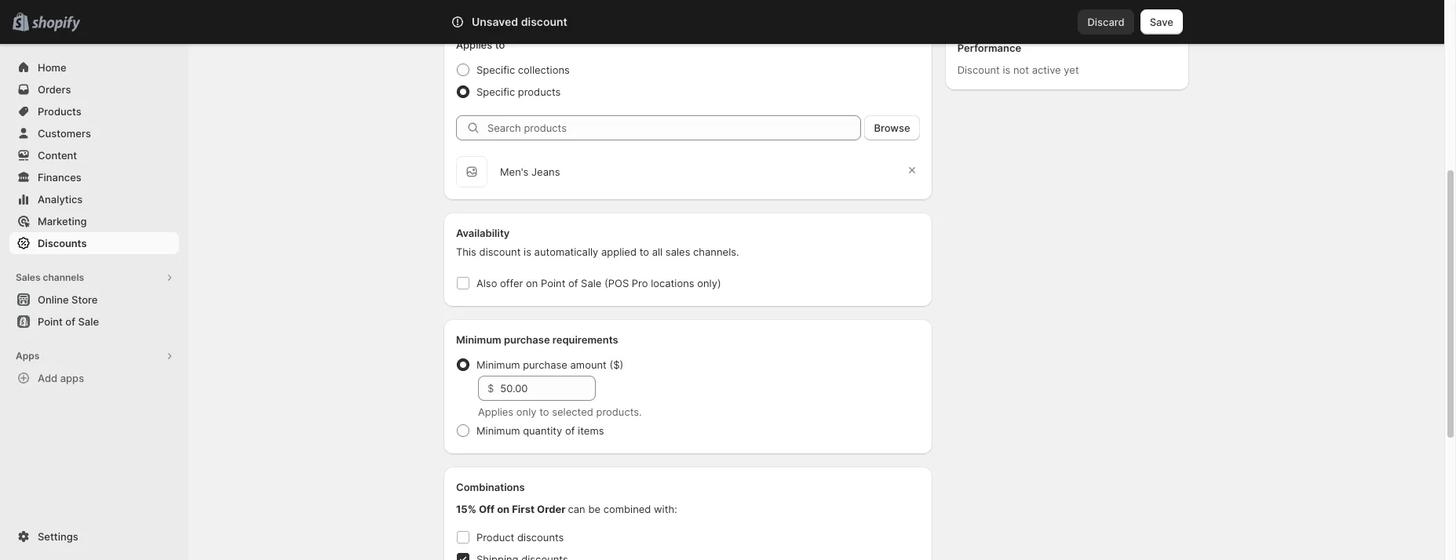 Task type: describe. For each thing, give the bounding box(es) containing it.
content link
[[9, 144, 179, 166]]

15% off on first order can be combined with:
[[456, 503, 677, 516]]

customers link
[[9, 122, 179, 144]]

order
[[537, 503, 566, 516]]

minimum quantity of items
[[477, 425, 604, 437]]

content
[[38, 149, 77, 162]]

discount
[[957, 64, 1000, 76]]

specific collections
[[477, 64, 570, 76]]

point inside button
[[38, 316, 63, 328]]

store
[[71, 294, 98, 306]]

online store
[[38, 294, 98, 306]]

requirements
[[553, 334, 618, 346]]

unsaved
[[472, 15, 518, 28]]

analytics
[[38, 193, 83, 206]]

product discounts
[[477, 531, 564, 544]]

0 vertical spatial discount
[[521, 15, 567, 28]]

search button
[[495, 9, 950, 35]]

settings
[[38, 531, 78, 543]]

minimum purchase requirements
[[456, 334, 618, 346]]

is inside availability this discount is automatically applied to all sales channels.
[[524, 246, 531, 258]]

percentage button
[[456, 0, 531, 24]]

applies only to selected products.
[[478, 406, 642, 418]]

sales
[[666, 246, 690, 258]]

1 vertical spatial amount
[[570, 359, 607, 371]]

this
[[456, 246, 476, 258]]

add apps
[[38, 372, 84, 385]]

discount inside availability this discount is automatically applied to all sales channels.
[[479, 246, 521, 258]]

discard button
[[1078, 9, 1134, 35]]

channels
[[43, 272, 84, 283]]

active
[[1032, 64, 1061, 76]]

$
[[487, 382, 494, 395]]

jeans
[[531, 166, 560, 178]]

0 vertical spatial is
[[1003, 64, 1011, 76]]

specific for specific products
[[477, 86, 515, 98]]

automatically
[[534, 246, 598, 258]]

marketing link
[[9, 210, 179, 232]]

settings link
[[9, 526, 179, 548]]

specific products
[[477, 86, 561, 98]]

first
[[512, 503, 535, 516]]

1 horizontal spatial sale
[[581, 277, 602, 290]]

($)
[[610, 359, 623, 371]]

to inside availability this discount is automatically applied to all sales channels.
[[639, 246, 649, 258]]

point of sale link
[[9, 311, 179, 333]]

products
[[38, 105, 81, 118]]

add apps button
[[9, 367, 179, 389]]

discard
[[1088, 16, 1125, 28]]

customers
[[38, 127, 91, 140]]

minimum for minimum purchase amount ($)
[[477, 359, 520, 371]]

orders
[[38, 83, 71, 96]]

purchase for amount
[[523, 359, 567, 371]]

discounts link
[[9, 232, 179, 254]]

offer
[[500, 277, 523, 290]]

fixed amount
[[540, 5, 605, 18]]

of inside button
[[65, 316, 75, 328]]

finances link
[[9, 166, 179, 188]]

only
[[516, 406, 537, 418]]

finances
[[38, 171, 81, 184]]

point of sale
[[38, 316, 99, 328]]

specific for specific collections
[[477, 64, 515, 76]]

browse
[[874, 122, 910, 134]]

minimum for minimum quantity of items
[[477, 425, 520, 437]]

apps
[[16, 350, 39, 362]]

pro
[[632, 277, 648, 290]]

sale inside point of sale link
[[78, 316, 99, 328]]

on for off
[[497, 503, 510, 516]]

applies for applies to
[[456, 38, 492, 51]]

unsaved discount
[[472, 15, 567, 28]]

sales channels button
[[9, 267, 179, 289]]

$ text field
[[500, 376, 596, 401]]

0 horizontal spatial to
[[495, 38, 505, 51]]

point of sale button
[[0, 311, 188, 333]]

availability
[[456, 227, 510, 239]]

men's jeans
[[500, 166, 560, 178]]



Task type: locate. For each thing, give the bounding box(es) containing it.
0 vertical spatial purchase
[[504, 334, 550, 346]]

specific down specific collections
[[477, 86, 515, 98]]

is left not
[[1003, 64, 1011, 76]]

2 vertical spatial of
[[565, 425, 575, 437]]

of down "online store"
[[65, 316, 75, 328]]

be
[[588, 503, 601, 516]]

discount
[[521, 15, 567, 28], [479, 246, 521, 258]]

minimum purchase amount ($)
[[477, 359, 623, 371]]

on right off
[[497, 503, 510, 516]]

1 horizontal spatial is
[[1003, 64, 1011, 76]]

sale
[[581, 277, 602, 290], [78, 316, 99, 328]]

2 horizontal spatial to
[[639, 246, 649, 258]]

purchase up $ text field
[[523, 359, 567, 371]]

apps button
[[9, 345, 179, 367]]

orders link
[[9, 79, 179, 100]]

purchase for requirements
[[504, 334, 550, 346]]

amount inside fixed amount button
[[569, 5, 605, 18]]

2 vertical spatial minimum
[[477, 425, 520, 437]]

save
[[1150, 16, 1174, 28]]

combinations
[[456, 481, 525, 494]]

on
[[526, 277, 538, 290], [497, 503, 510, 516]]

1 vertical spatial purchase
[[523, 359, 567, 371]]

analytics link
[[9, 188, 179, 210]]

applied
[[601, 246, 637, 258]]

1 vertical spatial specific
[[477, 86, 515, 98]]

applies to
[[456, 38, 505, 51]]

only)
[[697, 277, 721, 290]]

yet
[[1064, 64, 1079, 76]]

channels.
[[693, 246, 739, 258]]

sales channels
[[16, 272, 84, 283]]

0 vertical spatial point
[[541, 277, 566, 290]]

0 horizontal spatial is
[[524, 246, 531, 258]]

sale down store
[[78, 316, 99, 328]]

0 horizontal spatial on
[[497, 503, 510, 516]]

1 vertical spatial to
[[639, 246, 649, 258]]

point down automatically
[[541, 277, 566, 290]]

1 vertical spatial is
[[524, 246, 531, 258]]

home
[[38, 61, 66, 74]]

0 vertical spatial on
[[526, 277, 538, 290]]

availability this discount is automatically applied to all sales channels.
[[456, 227, 739, 258]]

1 horizontal spatial point
[[541, 277, 566, 290]]

discounts
[[38, 237, 87, 250]]

0 vertical spatial sale
[[581, 277, 602, 290]]

not
[[1013, 64, 1029, 76]]

0 vertical spatial of
[[568, 277, 578, 290]]

0 vertical spatial to
[[495, 38, 505, 51]]

can
[[568, 503, 585, 516]]

online store link
[[9, 289, 179, 311]]

0 vertical spatial amount
[[569, 5, 605, 18]]

marketing
[[38, 215, 87, 228]]

applies down $ at the bottom left
[[478, 406, 514, 418]]

of down selected
[[565, 425, 575, 437]]

1 vertical spatial sale
[[78, 316, 99, 328]]

Search products text field
[[487, 115, 862, 141]]

1 vertical spatial applies
[[478, 406, 514, 418]]

amount
[[569, 5, 605, 18], [570, 359, 607, 371]]

on right offer
[[526, 277, 538, 290]]

products link
[[9, 100, 179, 122]]

1 vertical spatial of
[[65, 316, 75, 328]]

home link
[[9, 57, 179, 79]]

also offer on point of sale (pos pro locations only)
[[477, 277, 721, 290]]

fixed amount button
[[530, 0, 615, 24]]

1 vertical spatial minimum
[[477, 359, 520, 371]]

with:
[[654, 503, 677, 516]]

minimum for minimum purchase requirements
[[456, 334, 501, 346]]

online
[[38, 294, 69, 306]]

products
[[518, 86, 561, 98]]

0 vertical spatial applies
[[456, 38, 492, 51]]

combined
[[603, 503, 651, 516]]

all
[[652, 246, 663, 258]]

performance
[[957, 42, 1021, 54]]

is
[[1003, 64, 1011, 76], [524, 246, 531, 258]]

to down unsaved
[[495, 38, 505, 51]]

to
[[495, 38, 505, 51], [639, 246, 649, 258], [539, 406, 549, 418]]

shopify image
[[32, 16, 80, 32]]

apps
[[60, 372, 84, 385]]

online store button
[[0, 289, 188, 311]]

purchase
[[504, 334, 550, 346], [523, 359, 567, 371]]

(pos
[[604, 277, 629, 290]]

collections
[[518, 64, 570, 76]]

save button
[[1140, 9, 1183, 35]]

discounts
[[517, 531, 564, 544]]

2 vertical spatial to
[[539, 406, 549, 418]]

locations
[[651, 277, 694, 290]]

amount right fixed
[[569, 5, 605, 18]]

applies down unsaved
[[456, 38, 492, 51]]

products.
[[596, 406, 642, 418]]

on for offer
[[526, 277, 538, 290]]

specific
[[477, 64, 515, 76], [477, 86, 515, 98]]

amount down the requirements
[[570, 359, 607, 371]]

15%
[[456, 503, 476, 516]]

of down automatically
[[568, 277, 578, 290]]

0 horizontal spatial sale
[[78, 316, 99, 328]]

point down "online" on the left of page
[[38, 316, 63, 328]]

applies
[[456, 38, 492, 51], [478, 406, 514, 418]]

discount is not active yet
[[957, 64, 1079, 76]]

off
[[479, 503, 495, 516]]

0 horizontal spatial point
[[38, 316, 63, 328]]

specific down the applies to at the left
[[477, 64, 515, 76]]

quantity
[[523, 425, 562, 437]]

0 vertical spatial minimum
[[456, 334, 501, 346]]

men's
[[500, 166, 529, 178]]

fixed
[[540, 5, 566, 18]]

to left all
[[639, 246, 649, 258]]

product
[[477, 531, 514, 544]]

also
[[477, 277, 497, 290]]

1 horizontal spatial on
[[526, 277, 538, 290]]

purchase up 'minimum purchase amount ($)'
[[504, 334, 550, 346]]

add
[[38, 372, 58, 385]]

to right only
[[539, 406, 549, 418]]

1 vertical spatial on
[[497, 503, 510, 516]]

1 horizontal spatial to
[[539, 406, 549, 418]]

point
[[541, 277, 566, 290], [38, 316, 63, 328]]

search
[[520, 16, 554, 28]]

sale left the '(pos'
[[581, 277, 602, 290]]

selected
[[552, 406, 593, 418]]

browse button
[[865, 115, 920, 141]]

1 vertical spatial point
[[38, 316, 63, 328]]

1 specific from the top
[[477, 64, 515, 76]]

applies for applies only to selected products.
[[478, 406, 514, 418]]

0 vertical spatial specific
[[477, 64, 515, 76]]

is left automatically
[[524, 246, 531, 258]]

1 vertical spatial discount
[[479, 246, 521, 258]]

2 specific from the top
[[477, 86, 515, 98]]



Task type: vqa. For each thing, say whether or not it's contained in the screenshot.
text field
no



